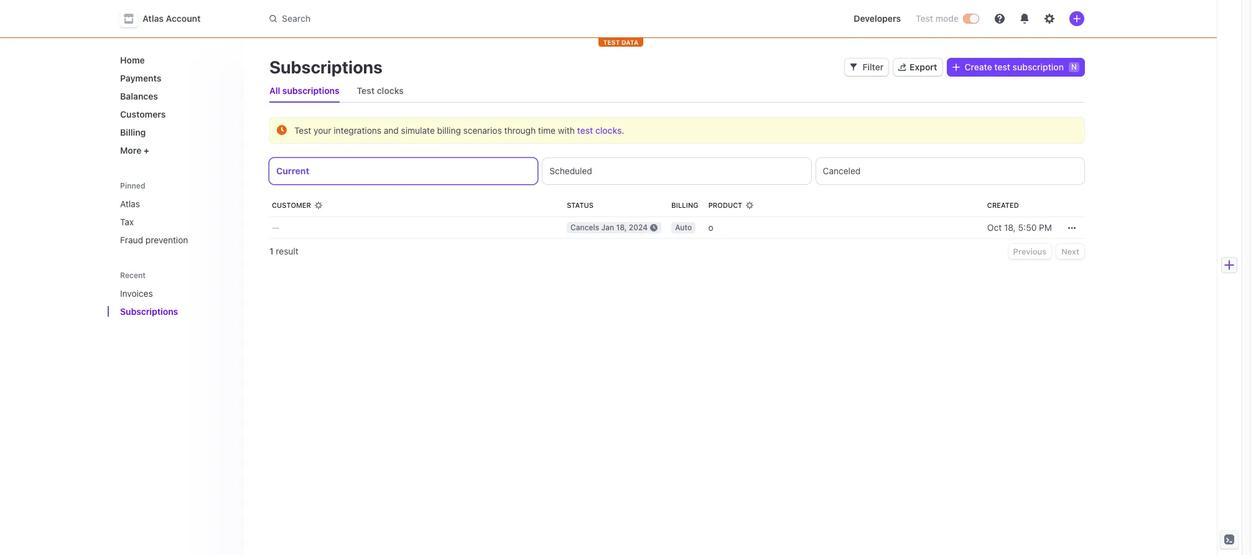 Task type: describe. For each thing, give the bounding box(es) containing it.
0 horizontal spatial test
[[294, 125, 311, 136]]

data
[[622, 39, 639, 46]]

all subscriptions link
[[265, 82, 345, 100]]

through
[[505, 125, 536, 136]]

fraud prevention link
[[115, 230, 235, 250]]

subscription
[[1013, 62, 1065, 72]]

18, inside oct 18, 5:50 pm link
[[1005, 222, 1016, 233]]

svg image inside the filter popup button
[[851, 64, 858, 71]]

billing inside 'core navigation links' element
[[120, 127, 146, 138]]

5:50
[[1019, 222, 1037, 233]]

filter
[[863, 62, 884, 72]]

account
[[166, 13, 201, 24]]

invoices link
[[115, 283, 217, 304]]

balances
[[120, 91, 158, 101]]

clocks inside tab list
[[377, 85, 404, 96]]

test clocks link
[[352, 82, 409, 100]]

all
[[270, 85, 280, 96]]

test
[[604, 39, 620, 46]]

billing link
[[115, 122, 235, 143]]

current button
[[270, 158, 538, 184]]

1 vertical spatial billing
[[672, 201, 699, 209]]

subscriptions
[[283, 85, 340, 96]]

invoices
[[120, 288, 153, 299]]

search
[[282, 13, 311, 24]]

all subscriptions
[[270, 85, 340, 96]]

create
[[965, 62, 993, 72]]

recent element
[[108, 283, 245, 322]]

scheduled button
[[543, 158, 812, 184]]

mode
[[936, 13, 959, 24]]

.
[[622, 125, 625, 136]]

cancels
[[571, 223, 600, 232]]

filter button
[[846, 59, 889, 76]]

1 result
[[270, 246, 299, 256]]

atlas account button
[[120, 10, 213, 27]]

test clocks link
[[577, 125, 622, 136]]

customers link
[[115, 104, 235, 125]]

1
[[270, 246, 274, 256]]

customer
[[272, 201, 311, 209]]

created
[[988, 201, 1020, 209]]

atlas for atlas
[[120, 199, 140, 209]]

tax
[[120, 217, 134, 227]]

Search text field
[[262, 7, 613, 30]]

customers
[[120, 109, 166, 120]]

simulate
[[401, 125, 435, 136]]

0 horizontal spatial test
[[577, 125, 593, 136]]

result
[[276, 246, 299, 256]]

oct 18, 5:50 pm
[[988, 222, 1053, 233]]

payments
[[120, 73, 161, 83]]

and
[[384, 125, 399, 136]]

1 horizontal spatial test
[[995, 62, 1011, 72]]

balances link
[[115, 86, 235, 106]]

auto link
[[667, 217, 704, 239]]

subscriptions link
[[115, 301, 217, 322]]

fraud
[[120, 235, 143, 245]]

o
[[709, 222, 714, 233]]

1 vertical spatial clocks
[[596, 125, 622, 136]]

integrations
[[334, 125, 382, 136]]

export
[[910, 62, 938, 72]]

Search search field
[[262, 7, 613, 30]]

2024
[[629, 223, 648, 232]]

recent navigation links element
[[108, 265, 245, 322]]

notifications image
[[1020, 14, 1030, 24]]



Task type: vqa. For each thing, say whether or not it's contained in the screenshot.
johnsmith@email.com
no



Task type: locate. For each thing, give the bounding box(es) containing it.
tab list containing all subscriptions
[[265, 80, 1085, 103]]

0 vertical spatial atlas
[[143, 13, 164, 24]]

0 vertical spatial tab list
[[265, 80, 1085, 103]]

tab list
[[265, 80, 1085, 103], [270, 158, 1085, 184]]

atlas inside pinned element
[[120, 199, 140, 209]]

1 horizontal spatial svg image
[[953, 64, 960, 71]]

atlas
[[143, 13, 164, 24], [120, 199, 140, 209]]

developers link
[[849, 9, 906, 29]]

canceled
[[823, 166, 861, 176]]

atlas account
[[143, 13, 201, 24]]

0 horizontal spatial atlas
[[120, 199, 140, 209]]

status
[[567, 201, 594, 209]]

test for test clocks
[[357, 85, 375, 96]]

home
[[120, 55, 145, 65]]

—
[[272, 222, 280, 233]]

n
[[1072, 62, 1078, 72]]

billing
[[437, 125, 461, 136]]

test for test mode
[[916, 13, 934, 24]]

clocks
[[377, 85, 404, 96], [596, 125, 622, 136]]

atlas down pinned
[[120, 199, 140, 209]]

with
[[558, 125, 575, 136]]

oct
[[988, 222, 1002, 233]]

1 horizontal spatial subscriptions
[[270, 57, 383, 77]]

test left your at the top of the page
[[294, 125, 311, 136]]

export button
[[894, 59, 943, 76]]

atlas for atlas account
[[143, 13, 164, 24]]

svg image left filter
[[851, 64, 858, 71]]

svg image left create
[[953, 64, 960, 71]]

recent
[[120, 271, 146, 280]]

1 horizontal spatial test
[[357, 85, 375, 96]]

pinned
[[120, 181, 145, 190]]

subscriptions
[[270, 57, 383, 77], [120, 306, 178, 317]]

test data
[[604, 39, 639, 46]]

pinned navigation links element
[[115, 176, 237, 250]]

+
[[144, 145, 149, 156]]

0 horizontal spatial clocks
[[377, 85, 404, 96]]

0 horizontal spatial 18,
[[617, 223, 627, 232]]

more
[[120, 145, 142, 156]]

test mode
[[916, 13, 959, 24]]

payments link
[[115, 68, 235, 88]]

oct 18, 5:50 pm link
[[983, 217, 1058, 239]]

next button
[[1057, 244, 1085, 259]]

jan
[[602, 223, 615, 232]]

create test subscription
[[965, 62, 1065, 72]]

more +
[[120, 145, 149, 156]]

test inside tab list
[[357, 85, 375, 96]]

clocks right with
[[596, 125, 622, 136]]

pinned element
[[115, 194, 235, 250]]

developers
[[854, 13, 901, 24]]

test up integrations
[[357, 85, 375, 96]]

2 vertical spatial test
[[294, 125, 311, 136]]

0 vertical spatial test
[[995, 62, 1011, 72]]

help image
[[995, 14, 1005, 24]]

subscriptions up subscriptions
[[270, 57, 383, 77]]

billing
[[120, 127, 146, 138], [672, 201, 699, 209]]

0 vertical spatial test
[[916, 13, 934, 24]]

next
[[1062, 247, 1080, 256]]

cancels jan 18, 2024
[[571, 223, 648, 232]]

settings image
[[1045, 14, 1055, 24]]

18, right oct
[[1005, 222, 1016, 233]]

1 vertical spatial tab list
[[270, 158, 1085, 184]]

tax link
[[115, 212, 235, 232]]

auto
[[676, 223, 692, 232]]

core navigation links element
[[115, 50, 235, 161]]

test right create
[[995, 62, 1011, 72]]

scheduled
[[550, 166, 593, 176]]

home link
[[115, 50, 235, 70]]

svg image
[[851, 64, 858, 71], [953, 64, 960, 71]]

0 vertical spatial subscriptions
[[270, 57, 383, 77]]

clocks up and
[[377, 85, 404, 96]]

current
[[276, 166, 310, 176]]

previous
[[1014, 247, 1047, 256]]

billing up auto
[[672, 201, 699, 209]]

0 vertical spatial clocks
[[377, 85, 404, 96]]

test clocks
[[357, 85, 404, 96]]

0 horizontal spatial svg image
[[851, 64, 858, 71]]

billing up more +
[[120, 127, 146, 138]]

time
[[538, 125, 556, 136]]

0 horizontal spatial subscriptions
[[120, 306, 178, 317]]

prevention
[[146, 235, 188, 245]]

subscriptions inside "link"
[[120, 306, 178, 317]]

1 vertical spatial subscriptions
[[120, 306, 178, 317]]

your
[[314, 125, 332, 136]]

pm
[[1040, 222, 1053, 233]]

0 horizontal spatial billing
[[120, 127, 146, 138]]

fraud prevention
[[120, 235, 188, 245]]

1 vertical spatial test
[[357, 85, 375, 96]]

previous button
[[1009, 244, 1052, 259]]

product
[[709, 201, 743, 209]]

— link
[[270, 217, 562, 239]]

1 svg image from the left
[[851, 64, 858, 71]]

0 vertical spatial billing
[[120, 127, 146, 138]]

1 vertical spatial atlas
[[120, 199, 140, 209]]

2 horizontal spatial test
[[916, 13, 934, 24]]

1 horizontal spatial clocks
[[596, 125, 622, 136]]

canceled button
[[817, 158, 1085, 184]]

subscriptions down the invoices on the left bottom of the page
[[120, 306, 178, 317]]

test
[[916, 13, 934, 24], [357, 85, 375, 96], [294, 125, 311, 136]]

tab list containing current
[[270, 158, 1085, 184]]

svg image
[[1069, 224, 1076, 232]]

atlas link
[[115, 194, 235, 214]]

1 horizontal spatial 18,
[[1005, 222, 1016, 233]]

atlas left account
[[143, 13, 164, 24]]

18, right jan
[[617, 223, 627, 232]]

1 horizontal spatial billing
[[672, 201, 699, 209]]

test right with
[[577, 125, 593, 136]]

o link
[[704, 217, 983, 239]]

18,
[[1005, 222, 1016, 233], [617, 223, 627, 232]]

test left mode
[[916, 13, 934, 24]]

2 svg image from the left
[[953, 64, 960, 71]]

test your integrations and simulate billing scenarios through time with test clocks .
[[294, 125, 625, 136]]

1 vertical spatial test
[[577, 125, 593, 136]]

scenarios
[[464, 125, 502, 136]]

test
[[995, 62, 1011, 72], [577, 125, 593, 136]]

atlas inside button
[[143, 13, 164, 24]]

1 horizontal spatial atlas
[[143, 13, 164, 24]]



